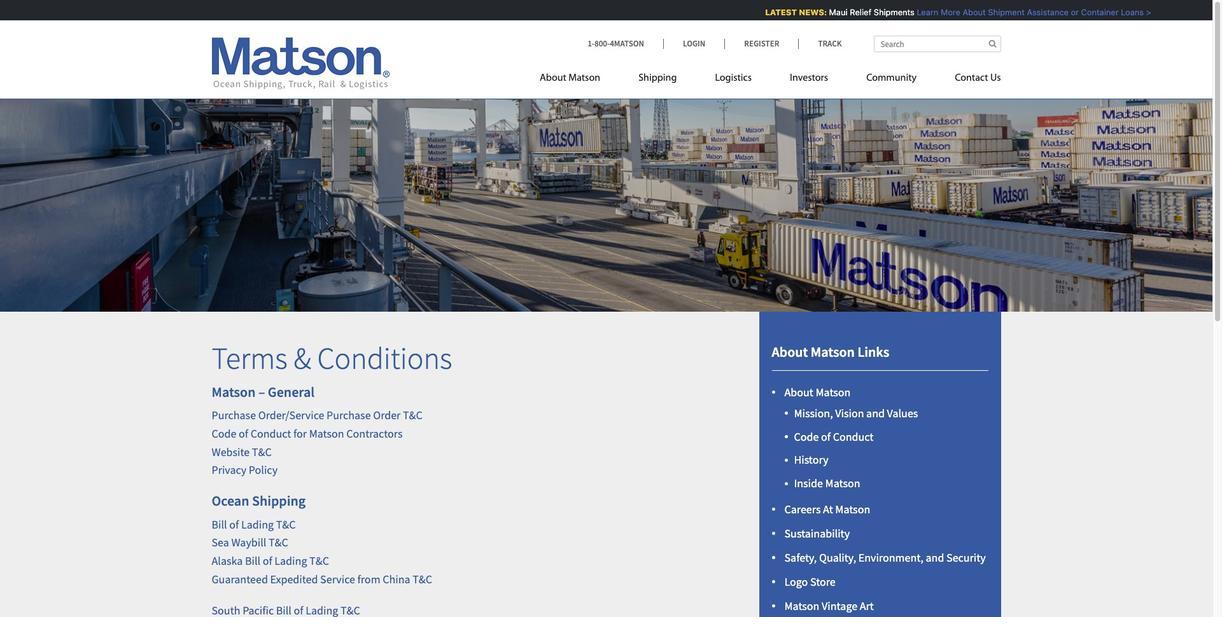 Task type: locate. For each thing, give the bounding box(es) containing it.
inside matson link
[[794, 476, 861, 491]]

mission, vision and values link
[[794, 406, 918, 421]]

&
[[294, 339, 311, 378]]

general
[[268, 383, 315, 401]]

environment,
[[859, 551, 924, 565]]

code
[[212, 427, 237, 441], [794, 430, 819, 444]]

0 horizontal spatial bill
[[212, 517, 227, 532]]

code inside purchase order/service purchase order t&c code of conduct for matson contractors website t&c privacy policy
[[212, 427, 237, 441]]

0 vertical spatial and
[[867, 406, 885, 421]]

privacy
[[212, 463, 247, 478]]

mission, vision and values
[[794, 406, 918, 421]]

bill
[[212, 517, 227, 532], [245, 554, 260, 569]]

matson left –
[[212, 383, 256, 401]]

conduct inside purchase order/service purchase order t&c code of conduct for matson contractors website t&c privacy policy
[[251, 427, 291, 441]]

800-
[[595, 38, 610, 49]]

0 vertical spatial about matson
[[540, 73, 601, 83]]

container
[[1080, 7, 1117, 17]]

1 horizontal spatial about matson
[[785, 385, 851, 400]]

relief
[[849, 7, 870, 17]]

of down mission,
[[821, 430, 831, 444]]

lading up expedited
[[275, 554, 307, 569]]

1 vertical spatial lading
[[275, 554, 307, 569]]

t&c right "order"
[[403, 408, 423, 423]]

history link
[[794, 453, 829, 468]]

about matson link up mission,
[[785, 385, 851, 400]]

china
[[383, 572, 410, 587]]

shipping down 4matson
[[639, 73, 677, 83]]

loans
[[1120, 7, 1143, 17]]

investors
[[790, 73, 828, 83]]

or
[[1070, 7, 1078, 17]]

search image
[[989, 39, 997, 48]]

of up website t&c link
[[239, 427, 248, 441]]

t&c up guaranteed expedited service from china t&c link
[[309, 554, 329, 569]]

0 horizontal spatial code
[[212, 427, 237, 441]]

alaska bill of lading t&c link
[[212, 554, 331, 569]]

alaska
[[212, 554, 243, 569]]

code up the website
[[212, 427, 237, 441]]

of
[[239, 427, 248, 441], [821, 430, 831, 444], [229, 517, 239, 532], [263, 554, 272, 569]]

1 horizontal spatial conduct
[[833, 430, 874, 444]]

logo
[[785, 575, 808, 590]]

0 horizontal spatial about matson
[[540, 73, 601, 83]]

1-800-4matson
[[588, 38, 644, 49]]

1 vertical spatial shipping
[[252, 492, 306, 510]]

matson down the 1-
[[569, 73, 601, 83]]

sustainability link
[[785, 527, 850, 541]]

investors link
[[771, 67, 848, 93]]

matson down purchase order/service purchase order t&c link
[[309, 427, 344, 441]]

track
[[818, 38, 842, 49]]

0 horizontal spatial conduct
[[251, 427, 291, 441]]

purchase up the website
[[212, 408, 256, 423]]

1 horizontal spatial about matson link
[[785, 385, 851, 400]]

lading up sea waybill t&c link
[[241, 517, 274, 532]]

at
[[823, 503, 833, 517]]

shipping up bill of lading t&c link
[[252, 492, 306, 510]]

about matson down the 1-
[[540, 73, 601, 83]]

1 vertical spatial about matson link
[[785, 385, 851, 400]]

quality,
[[819, 551, 856, 565]]

code up history link
[[794, 430, 819, 444]]

1 vertical spatial about matson
[[785, 385, 851, 400]]

safety, quality, environment, and security link
[[785, 551, 986, 565]]

community
[[867, 73, 917, 83]]

conduct inside about matson links section
[[833, 430, 874, 444]]

1 horizontal spatial purchase
[[327, 408, 371, 423]]

0 vertical spatial about matson link
[[540, 67, 620, 93]]

t&c up policy
[[252, 445, 272, 460]]

0 horizontal spatial purchase
[[212, 408, 256, 423]]

sustainability
[[785, 527, 850, 541]]

lading
[[241, 517, 274, 532], [275, 554, 307, 569]]

conduct down order/service
[[251, 427, 291, 441]]

1 horizontal spatial code
[[794, 430, 819, 444]]

about matson up mission,
[[785, 385, 851, 400]]

conditions
[[317, 339, 452, 378]]

1 horizontal spatial and
[[926, 551, 945, 565]]

login
[[683, 38, 706, 49]]

0 horizontal spatial and
[[867, 406, 885, 421]]

bill down sea waybill t&c link
[[245, 554, 260, 569]]

shipping
[[639, 73, 677, 83], [252, 492, 306, 510]]

0 horizontal spatial shipping
[[252, 492, 306, 510]]

for
[[294, 427, 307, 441]]

about matson link down the 1-
[[540, 67, 620, 93]]

and right vision
[[867, 406, 885, 421]]

and
[[867, 406, 885, 421], [926, 551, 945, 565]]

order
[[373, 408, 401, 423]]

0 vertical spatial shipping
[[639, 73, 677, 83]]

of down sea waybill t&c link
[[263, 554, 272, 569]]

code of conduct for matson contractors link
[[212, 427, 403, 441]]

and left security
[[926, 551, 945, 565]]

guaranteed expedited service from china t&c link
[[212, 572, 432, 587]]

1 vertical spatial bill
[[245, 554, 260, 569]]

matson up at
[[826, 476, 861, 491]]

logistics
[[715, 73, 752, 83]]

conduct down mission, vision and values link
[[833, 430, 874, 444]]

1 vertical spatial and
[[926, 551, 945, 565]]

purchase up contractors
[[327, 408, 371, 423]]

None search field
[[874, 36, 1001, 52]]

bill up sea
[[212, 517, 227, 532]]

0 horizontal spatial lading
[[241, 517, 274, 532]]

about matson links
[[772, 343, 890, 361]]

about matson link
[[540, 67, 620, 93], [785, 385, 851, 400]]

matson
[[569, 73, 601, 83], [811, 343, 855, 361], [212, 383, 256, 401], [816, 385, 851, 400], [309, 427, 344, 441], [826, 476, 861, 491], [836, 503, 871, 517], [785, 599, 820, 614]]

matson inside purchase order/service purchase order t&c code of conduct for matson contractors website t&c privacy policy
[[309, 427, 344, 441]]

privacy policy link
[[212, 463, 278, 478]]

1 horizontal spatial shipping
[[639, 73, 677, 83]]

about matson links section
[[743, 312, 1017, 618]]

learn
[[916, 7, 937, 17]]

matson left links
[[811, 343, 855, 361]]

1 purchase from the left
[[212, 408, 256, 423]]

0 vertical spatial lading
[[241, 517, 274, 532]]

contact
[[955, 73, 989, 83]]

expedited
[[270, 572, 318, 587]]

code inside about matson links section
[[794, 430, 819, 444]]

0 horizontal spatial about matson link
[[540, 67, 620, 93]]

about matson inside about matson links section
[[785, 385, 851, 400]]

Search search field
[[874, 36, 1001, 52]]

about matson
[[540, 73, 601, 83], [785, 385, 851, 400]]

more
[[939, 7, 959, 17]]

0 vertical spatial bill
[[212, 517, 227, 532]]

shipment
[[987, 7, 1023, 17]]



Task type: describe. For each thing, give the bounding box(es) containing it.
inside matson
[[794, 476, 861, 491]]

latest
[[764, 7, 796, 17]]

terms
[[212, 339, 288, 378]]

maui
[[828, 7, 846, 17]]

shipping link
[[620, 67, 696, 93]]

track link
[[799, 38, 842, 49]]

1-800-4matson link
[[588, 38, 663, 49]]

guaranteed
[[212, 572, 268, 587]]

about matson inside about matson link
[[540, 73, 601, 83]]

careers
[[785, 503, 821, 517]]

terms & conditions
[[212, 339, 452, 378]]

matson – general
[[212, 383, 315, 401]]

assistance
[[1026, 7, 1067, 17]]

blue matson logo with ocean, shipping, truck, rail and logistics written beneath it. image
[[212, 38, 390, 90]]

purchase order/service purchase order t&c link
[[212, 408, 423, 423]]

community link
[[848, 67, 936, 93]]

contact us link
[[936, 67, 1001, 93]]

of inside purchase order/service purchase order t&c code of conduct for matson contractors website t&c privacy policy
[[239, 427, 248, 441]]

website t&c link
[[212, 445, 272, 460]]

register link
[[725, 38, 799, 49]]

security
[[947, 551, 986, 565]]

top menu navigation
[[540, 67, 1001, 93]]

ocean
[[212, 492, 249, 510]]

matson down logo
[[785, 599, 820, 614]]

from
[[358, 572, 380, 587]]

t&c up alaska bill of lading t&c "link"
[[269, 536, 288, 550]]

logistics link
[[696, 67, 771, 93]]

of up waybill
[[229, 517, 239, 532]]

1-
[[588, 38, 595, 49]]

–
[[258, 383, 265, 401]]

shipping inside shipping link
[[639, 73, 677, 83]]

vision
[[836, 406, 864, 421]]

code of conduct
[[794, 430, 874, 444]]

values
[[887, 406, 918, 421]]

website
[[212, 445, 250, 460]]

contractors
[[347, 427, 403, 441]]

purchase order/service purchase order t&c code of conduct for matson contractors website t&c privacy policy
[[212, 408, 423, 478]]

matson right at
[[836, 503, 871, 517]]

bill of lading t&c link
[[212, 517, 296, 532]]

register
[[745, 38, 780, 49]]

about inside the top menu "navigation"
[[540, 73, 567, 83]]

safety, quality, environment, and security
[[785, 551, 986, 565]]

learn more about shipment assistance or container loans > link
[[916, 7, 1150, 17]]

2 purchase from the left
[[327, 408, 371, 423]]

login link
[[663, 38, 725, 49]]

ocean shipping
[[212, 492, 306, 510]]

careers at matson
[[785, 503, 871, 517]]

sea waybill t&c link
[[212, 536, 288, 550]]

policy
[[249, 463, 278, 478]]

1 horizontal spatial bill
[[245, 554, 260, 569]]

history
[[794, 453, 829, 468]]

>
[[1145, 7, 1150, 17]]

careers at matson link
[[785, 503, 871, 517]]

inside
[[794, 476, 823, 491]]

of inside about matson links section
[[821, 430, 831, 444]]

t&c right "china"
[[413, 572, 432, 587]]

vintage
[[822, 599, 858, 614]]

art
[[860, 599, 874, 614]]

matson up vision
[[816, 385, 851, 400]]

news:
[[798, 7, 826, 17]]

cranes load and offload matson containers from the containership at the terminal. image
[[0, 79, 1213, 312]]

waybill
[[231, 536, 266, 550]]

contact us
[[955, 73, 1001, 83]]

bill of lading t&c sea waybill t&c alaska bill of lading t&c guaranteed expedited service from china t&c
[[212, 517, 432, 587]]

matson vintage art link
[[785, 599, 874, 614]]

matson inside the top menu "navigation"
[[569, 73, 601, 83]]

matson vintage art
[[785, 599, 874, 614]]

logo store link
[[785, 575, 836, 590]]

links
[[858, 343, 890, 361]]

mission,
[[794, 406, 833, 421]]

sea
[[212, 536, 229, 550]]

shipments
[[872, 7, 913, 17]]

1 horizontal spatial lading
[[275, 554, 307, 569]]

latest news: maui relief shipments learn more about shipment assistance or container loans >
[[764, 7, 1150, 17]]

t&c down ocean shipping
[[276, 517, 296, 532]]

store
[[811, 575, 836, 590]]

safety,
[[785, 551, 817, 565]]

code of conduct link
[[794, 430, 874, 444]]

4matson
[[610, 38, 644, 49]]

service
[[320, 572, 355, 587]]

logo store
[[785, 575, 836, 590]]

order/service
[[258, 408, 324, 423]]



Task type: vqa. For each thing, say whether or not it's contained in the screenshot.
Movement
no



